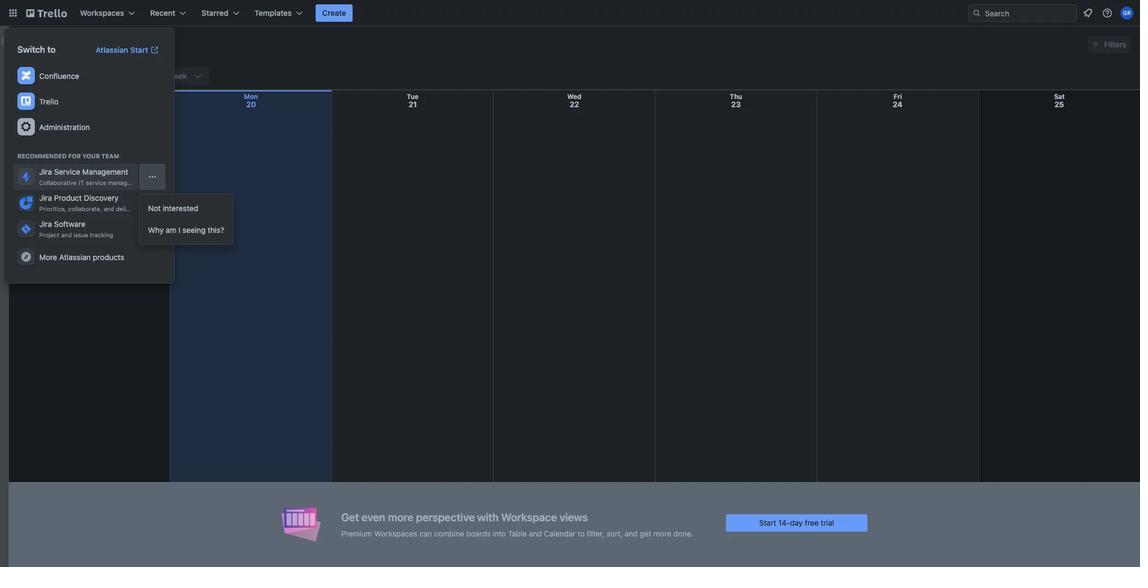 Task type: vqa. For each thing, say whether or not it's contained in the screenshot.
kendallparks02 (kendallparks02) icon
no



Task type: locate. For each thing, give the bounding box(es) containing it.
1 vertical spatial workspaces
[[374, 529, 417, 538]]

1 vertical spatial calendar
[[544, 529, 576, 538]]

jira software project and issue tracking
[[39, 219, 113, 238]]

atlassian up confluence link
[[96, 45, 128, 54]]

confluence link
[[13, 63, 165, 89]]

more atlassian products link
[[13, 244, 165, 270]]

0 vertical spatial more
[[388, 511, 414, 523]]

administration
[[39, 122, 90, 131]]

calendar down views
[[544, 529, 576, 538]]

2 vertical spatial jira
[[39, 219, 52, 229]]

1 jira from the top
[[39, 167, 52, 176]]

0 vertical spatial atlassian
[[96, 45, 128, 54]]

issue
[[73, 231, 88, 238]]

workspaces inside get even more perspective with workspace views premium workspaces can combine boards into table and calendar to filter, sort, and get more done.
[[374, 529, 417, 538]]

jira product discovery prioritize, collaborate, and deliver new ideas
[[39, 193, 165, 212]]

get
[[341, 511, 359, 523]]

start
[[130, 45, 148, 54], [759, 518, 776, 527]]

and
[[104, 205, 114, 212], [61, 231, 72, 238], [529, 529, 542, 538], [625, 529, 638, 538]]

starred
[[202, 8, 228, 17]]

25
[[1054, 100, 1064, 109]]

management
[[82, 167, 128, 176]]

primary element
[[0, 0, 1140, 26]]

settings image
[[20, 120, 33, 133]]

jira inside jira service management collaborative it service management
[[39, 167, 52, 176]]

1 horizontal spatial calendar
[[544, 529, 576, 538]]

tue
[[407, 93, 419, 101]]

3 jira from the top
[[39, 219, 52, 229]]

0 horizontal spatial atlassian
[[59, 252, 91, 261]]

administration link
[[13, 114, 165, 140]]

calendar
[[17, 38, 62, 51], [544, 529, 576, 538]]

why
[[148, 225, 164, 235]]

wed
[[567, 93, 581, 101]]

jira
[[39, 167, 52, 176], [39, 193, 52, 202], [39, 219, 52, 229]]

jira inside jira product discovery prioritize, collaborate, and deliver new ideas
[[39, 193, 52, 202]]

and inside jira product discovery prioritize, collaborate, and deliver new ideas
[[104, 205, 114, 212]]

management
[[108, 179, 145, 186]]

mon
[[244, 93, 258, 101]]

group
[[139, 194, 233, 244]]

interested
[[163, 204, 198, 213]]

1 horizontal spatial start
[[759, 518, 776, 527]]

1 vertical spatial jira
[[39, 193, 52, 202]]

workspaces up atlassian start
[[80, 8, 124, 17]]

recent button
[[144, 4, 193, 22]]

atlassian down issue
[[59, 252, 91, 261]]

1 horizontal spatial atlassian
[[96, 45, 128, 54]]

more
[[39, 252, 57, 261]]

21
[[409, 100, 417, 109]]

2 jira from the top
[[39, 193, 52, 202]]

atlassian
[[96, 45, 128, 54], [59, 252, 91, 261]]

0 vertical spatial workspaces
[[80, 8, 124, 17]]

jira up prioritize,
[[39, 193, 52, 202]]

and down discovery
[[104, 205, 114, 212]]

0 vertical spatial calendar
[[17, 38, 62, 51]]

start down recent popup button
[[130, 45, 148, 54]]

more
[[388, 511, 414, 523], [653, 529, 671, 538]]

recommended for your team
[[17, 152, 119, 159]]

workspaces
[[80, 8, 124, 17], [374, 529, 417, 538]]

and inside jira software project and issue tracking
[[61, 231, 72, 238]]

jira service management collaborative it service management
[[39, 167, 145, 186]]

24
[[893, 100, 902, 109]]

start left 14-
[[759, 518, 776, 527]]

thu
[[730, 93, 742, 101]]

products
[[93, 252, 124, 261]]

and down software
[[61, 231, 72, 238]]

into
[[493, 529, 506, 538]]

to right switch
[[47, 45, 55, 54]]

23
[[731, 100, 741, 109]]

0 horizontal spatial workspaces
[[80, 8, 124, 17]]

1 vertical spatial atlassian
[[59, 252, 91, 261]]

day
[[790, 518, 803, 527]]

not
[[148, 204, 161, 213]]

jira inside jira software project and issue tracking
[[39, 219, 52, 229]]

jira for jira service management
[[39, 167, 52, 176]]

service
[[54, 167, 80, 176]]

it
[[78, 179, 84, 186]]

deliver
[[116, 205, 135, 212]]

more atlassian products
[[39, 252, 124, 261]]

jira for jira software
[[39, 219, 52, 229]]

1 horizontal spatial to
[[578, 529, 585, 538]]

not interested
[[148, 204, 198, 213]]

with
[[477, 511, 499, 523]]

more right get
[[653, 529, 671, 538]]

to left filter,
[[578, 529, 585, 538]]

week
[[167, 71, 187, 81]]

0 vertical spatial jira
[[39, 167, 52, 176]]

0 horizontal spatial start
[[130, 45, 148, 54]]

1 horizontal spatial workspaces
[[374, 529, 417, 538]]

combine
[[434, 529, 464, 538]]

atlassian start link
[[89, 41, 165, 59]]

open information menu image
[[1102, 8, 1113, 19]]

1 vertical spatial to
[[578, 529, 585, 538]]

jira for jira product discovery
[[39, 193, 52, 202]]

2023
[[36, 71, 57, 81]]

starred button
[[195, 4, 246, 22]]

calendar up nov 2023 button
[[17, 38, 62, 51]]

jira up project
[[39, 219, 52, 229]]

and down workspace
[[529, 529, 542, 538]]

search image
[[972, 9, 981, 17]]

workspaces down even
[[374, 529, 417, 538]]

1 vertical spatial more
[[653, 529, 671, 538]]

to
[[47, 45, 55, 54], [578, 529, 585, 538]]

0 horizontal spatial to
[[47, 45, 55, 54]]

0 horizontal spatial calendar
[[17, 38, 62, 51]]

jira down recommended
[[39, 167, 52, 176]]

sort,
[[606, 529, 623, 538]]

0 vertical spatial to
[[47, 45, 55, 54]]

more right even
[[388, 511, 414, 523]]

Calendar text field
[[17, 34, 62, 55]]

am
[[166, 225, 176, 235]]

templates button
[[248, 4, 309, 22]]



Task type: describe. For each thing, give the bounding box(es) containing it.
nov 2023 button
[[13, 67, 70, 85]]

group containing not interested
[[139, 194, 233, 244]]

nov
[[17, 71, 33, 81]]

and left get
[[625, 529, 638, 538]]

filters button
[[1088, 36, 1130, 53]]

perspective
[[416, 511, 475, 523]]

fri
[[894, 93, 902, 101]]

start 14-day free trial link
[[726, 514, 867, 531]]

boards
[[466, 529, 491, 538]]

22
[[570, 100, 579, 109]]

why am i seeing this? button
[[139, 219, 233, 241]]

0 notifications image
[[1081, 7, 1094, 20]]

switch to… image
[[8, 8, 19, 19]]

table
[[508, 529, 527, 538]]

tracking
[[90, 231, 113, 238]]

14-
[[778, 518, 790, 527]]

collaborate,
[[68, 205, 102, 212]]

filter,
[[587, 529, 604, 538]]

0 horizontal spatial more
[[388, 511, 414, 523]]

premium
[[341, 529, 372, 538]]

20
[[246, 100, 256, 109]]

for
[[68, 152, 81, 159]]

templates
[[255, 8, 292, 17]]

why am i seeing this?
[[148, 225, 224, 235]]

switch
[[17, 45, 45, 54]]

switch to
[[17, 45, 55, 54]]

back to home image
[[26, 4, 67, 22]]

recommended
[[17, 152, 67, 159]]

done.
[[673, 529, 693, 538]]

project
[[39, 231, 59, 238]]

team
[[102, 152, 119, 159]]

software
[[54, 219, 85, 229]]

greg robinson (gregrobinson96) image
[[1120, 7, 1134, 20]]

discovery
[[84, 193, 119, 202]]

calendar inside get even more perspective with workspace views premium workspaces can combine boards into table and calendar to filter, sort, and get more done.
[[544, 529, 576, 538]]

seeing
[[182, 225, 206, 235]]

nov 2023
[[17, 71, 57, 81]]

your
[[82, 152, 100, 159]]

can
[[419, 529, 432, 538]]

ideas
[[150, 205, 165, 212]]

Search field
[[981, 5, 1076, 21]]

create button
[[316, 4, 353, 22]]

views
[[559, 511, 588, 523]]

to inside get even more perspective with workspace views premium workspaces can combine boards into table and calendar to filter, sort, and get more done.
[[578, 529, 585, 538]]

i
[[178, 225, 180, 235]]

service
[[86, 179, 106, 186]]

this?
[[208, 225, 224, 235]]

trial
[[821, 518, 834, 527]]

product
[[54, 193, 82, 202]]

start 14-day free trial
[[759, 518, 834, 527]]

sat
[[1054, 93, 1065, 101]]

new
[[137, 205, 148, 212]]

collaborative
[[39, 179, 77, 186]]

workspaces button
[[73, 4, 142, 22]]

not interested button
[[139, 198, 233, 219]]

get
[[640, 529, 651, 538]]

1 horizontal spatial more
[[653, 529, 671, 538]]

0 vertical spatial start
[[130, 45, 148, 54]]

confluence
[[39, 71, 79, 80]]

workspace
[[501, 511, 557, 523]]

prioritize,
[[39, 205, 66, 212]]

get even more perspective with workspace views premium workspaces can combine boards into table and calendar to filter, sort, and get more done.
[[341, 511, 693, 538]]

even
[[362, 511, 385, 523]]

jira service management options menu image
[[148, 173, 157, 181]]

week button
[[161, 67, 209, 85]]

atlassian start
[[96, 45, 148, 54]]

filters
[[1104, 40, 1126, 49]]

workspaces inside workspaces popup button
[[80, 8, 124, 17]]

create
[[322, 8, 346, 17]]

1 vertical spatial start
[[759, 518, 776, 527]]

free
[[805, 518, 819, 527]]

trello
[[39, 97, 58, 106]]

recent
[[150, 8, 175, 17]]

trello link
[[13, 89, 165, 114]]



